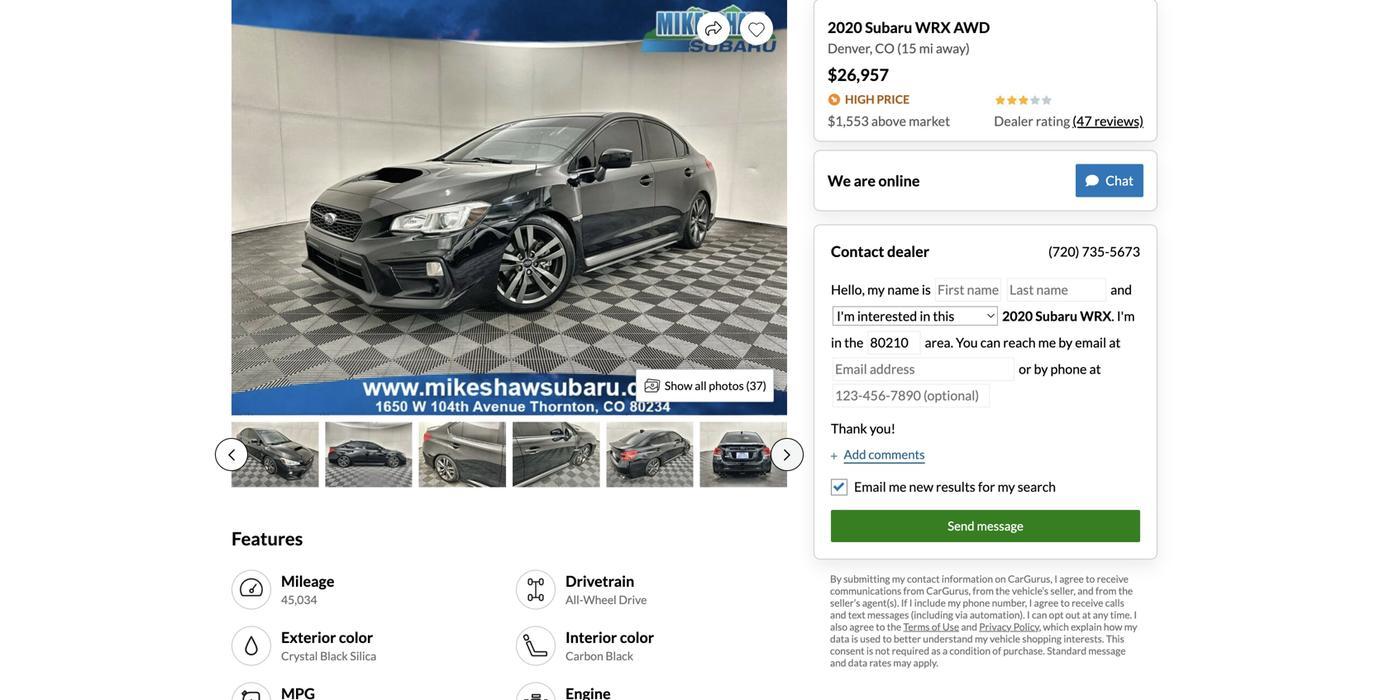 Task type: vqa. For each thing, say whether or not it's contained in the screenshot.


Task type: locate. For each thing, give the bounding box(es) containing it.
tab list
[[215, 422, 804, 487]]

wrx up mi
[[915, 18, 951, 36]]

contact dealer
[[831, 242, 930, 261]]

black inside exterior color crystal black silica
[[320, 649, 348, 663]]

dealer
[[994, 113, 1033, 129]]

2020 for 2020 subaru wrx awd denver, co (15 mi away)
[[828, 18, 862, 36]]

2 vertical spatial at
[[1082, 609, 1091, 621]]

1 horizontal spatial message
[[1089, 645, 1126, 657]]

can right you
[[980, 334, 1001, 351]]

1 vertical spatial 2020
[[1002, 308, 1033, 324]]

at right out
[[1082, 609, 1091, 621]]

subaru down "last name" field
[[1036, 308, 1078, 324]]

of left use
[[932, 621, 941, 633]]

2020 inside 2020 subaru wrx awd denver, co (15 mi away)
[[828, 18, 862, 36]]

First name field
[[935, 278, 1001, 302]]

wrx inside 2020 subaru wrx awd denver, co (15 mi away)
[[915, 18, 951, 36]]

mileage 45,034
[[281, 572, 334, 607]]

color inside interior color carbon black
[[620, 628, 654, 647]]

is left not
[[867, 645, 873, 657]]

me right reach
[[1038, 334, 1056, 351]]

at down email
[[1089, 361, 1101, 377]]

vehicle full photo image
[[232, 0, 787, 416]]

high
[[845, 92, 875, 106]]

denver,
[[828, 40, 873, 56]]

agree right also
[[850, 621, 874, 633]]

0 vertical spatial at
[[1109, 334, 1121, 351]]

to down the agent(s).
[[876, 621, 885, 633]]

0 horizontal spatial from
[[903, 585, 924, 597]]

engine image
[[523, 689, 549, 700]]

from
[[903, 585, 924, 597], [973, 585, 994, 597], [1096, 585, 1117, 597]]

mpg image
[[238, 689, 265, 700]]

the left terms at the right bottom of page
[[887, 621, 901, 633]]

i right if
[[909, 597, 912, 609]]

co
[[875, 40, 895, 56]]

submitting
[[844, 573, 890, 585]]

wrx
[[915, 18, 951, 36], [1080, 308, 1112, 324]]

phone up terms of use and privacy policy
[[963, 597, 990, 609]]

comment image
[[1086, 174, 1099, 187]]

2 horizontal spatial from
[[1096, 585, 1117, 597]]

1 vertical spatial wrx
[[1080, 308, 1112, 324]]

1 horizontal spatial from
[[973, 585, 994, 597]]

2 black from the left
[[606, 649, 633, 663]]

awd
[[954, 18, 990, 36]]

color for exterior color
[[339, 628, 373, 647]]

view vehicle photo 10 image
[[513, 422, 600, 487]]

1 horizontal spatial is
[[867, 645, 873, 657]]

0 horizontal spatial black
[[320, 649, 348, 663]]

seller,
[[1050, 585, 1076, 597]]

1 horizontal spatial of
[[993, 645, 1001, 657]]

0 vertical spatial of
[[932, 621, 941, 633]]

to inside , which explain how my data is used to better understand my vehicle shopping interests. this consent is not required as a condition of purchase. standard message and data rates may apply.
[[883, 633, 892, 645]]

2 horizontal spatial is
[[922, 282, 931, 298]]

thank you!
[[831, 420, 896, 437]]

0 vertical spatial subaru
[[865, 18, 912, 36]]

dealer
[[887, 242, 930, 261]]

for
[[978, 479, 995, 495]]

0 horizontal spatial cargurus,
[[926, 585, 971, 597]]

messages
[[867, 609, 909, 621]]

communications
[[830, 585, 901, 597]]

the right in on the right of page
[[844, 334, 864, 351]]

all
[[695, 379, 707, 393]]

1 vertical spatial can
[[1032, 609, 1047, 621]]

0 horizontal spatial subaru
[[865, 18, 912, 36]]

Zip code field
[[868, 331, 921, 355]]

drivetrain
[[566, 572, 634, 590]]

silica
[[350, 649, 376, 663]]

3 from from the left
[[1096, 585, 1117, 597]]

understand
[[923, 633, 973, 645]]

i left ,
[[1027, 609, 1030, 621]]

by right or
[[1034, 361, 1048, 377]]

from up (including
[[903, 585, 924, 597]]

at
[[1109, 334, 1121, 351], [1089, 361, 1101, 377], [1082, 609, 1091, 621]]

email
[[854, 479, 886, 495]]

2 horizontal spatial agree
[[1059, 573, 1084, 585]]

1 vertical spatial receive
[[1072, 597, 1103, 609]]

vehicle's
[[1012, 585, 1049, 597]]

subaru up 'co'
[[865, 18, 912, 36]]

0 horizontal spatial wrx
[[915, 18, 951, 36]]

color down drive on the bottom
[[620, 628, 654, 647]]

by
[[1059, 334, 1073, 351], [1034, 361, 1048, 377]]

1 vertical spatial message
[[1089, 645, 1126, 657]]

if
[[901, 597, 908, 609]]

interior
[[566, 628, 617, 647]]

0 vertical spatial agree
[[1059, 573, 1084, 585]]

0 horizontal spatial agree
[[850, 621, 874, 633]]

1 vertical spatial me
[[889, 479, 907, 495]]

black inside interior color carbon black
[[606, 649, 633, 663]]

message
[[977, 518, 1024, 533], [1089, 645, 1126, 657]]

you
[[956, 334, 978, 351]]

to right used
[[883, 633, 892, 645]]

at right email
[[1109, 334, 1121, 351]]

is right name
[[922, 282, 931, 298]]

email
[[1075, 334, 1107, 351]]

(47 reviews) button
[[1073, 111, 1144, 131]]

0 horizontal spatial can
[[980, 334, 1001, 351]]

contact
[[831, 242, 884, 261]]

1 horizontal spatial color
[[620, 628, 654, 647]]

0 vertical spatial message
[[977, 518, 1024, 533]]

1 horizontal spatial by
[[1059, 334, 1073, 351]]

and down also
[[830, 657, 846, 669]]

my left vehicle
[[975, 633, 988, 645]]

wheel
[[583, 593, 617, 607]]

comments
[[869, 447, 925, 462]]

send message button
[[831, 510, 1140, 542]]

used
[[860, 633, 881, 645]]

we are online
[[828, 172, 920, 190]]

data down text
[[830, 633, 850, 645]]

shopping
[[1022, 633, 1062, 645]]

1 vertical spatial by
[[1034, 361, 1048, 377]]

Phone (optional) telephone field
[[833, 384, 990, 408]]

data left rates
[[848, 657, 868, 669]]

mileage
[[281, 572, 334, 590]]

reach
[[1003, 334, 1036, 351]]

consent
[[830, 645, 865, 657]]

0 vertical spatial by
[[1059, 334, 1073, 351]]

agree up out
[[1059, 573, 1084, 585]]

2020 up denver,
[[828, 18, 862, 36]]

1 color from the left
[[339, 628, 373, 647]]

0 vertical spatial wrx
[[915, 18, 951, 36]]

can
[[980, 334, 1001, 351], [1032, 609, 1047, 621]]

in
[[831, 334, 842, 351]]

is left used
[[851, 633, 858, 645]]

mi
[[919, 40, 933, 56]]

subaru inside 2020 subaru wrx awd denver, co (15 mi away)
[[865, 18, 912, 36]]

0 vertical spatial me
[[1038, 334, 1056, 351]]

1 horizontal spatial wrx
[[1080, 308, 1112, 324]]

2020 up reach
[[1002, 308, 1033, 324]]

explain
[[1071, 621, 1102, 633]]

2020
[[828, 18, 862, 36], [1002, 308, 1033, 324]]

exterior
[[281, 628, 336, 647]]

1 vertical spatial phone
[[963, 597, 990, 609]]

share image
[[705, 20, 722, 37]]

1 horizontal spatial black
[[606, 649, 633, 663]]

view vehicle photo 7 image
[[232, 422, 319, 487]]

subaru for 2020 subaru wrx awd denver, co (15 mi away)
[[865, 18, 912, 36]]

0 horizontal spatial message
[[977, 518, 1024, 533]]

message right send
[[977, 518, 1024, 533]]

cargurus, up via
[[926, 585, 971, 597]]

from left the on
[[973, 585, 994, 597]]

0 horizontal spatial color
[[339, 628, 373, 647]]

,
[[1039, 621, 1041, 633]]

0 vertical spatial phone
[[1051, 361, 1087, 377]]

0 horizontal spatial of
[[932, 621, 941, 633]]

can left "opt"
[[1032, 609, 1047, 621]]

1 horizontal spatial cargurus,
[[1008, 573, 1053, 585]]

reviews)
[[1095, 113, 1144, 129]]

0 horizontal spatial by
[[1034, 361, 1048, 377]]

me left new
[[889, 479, 907, 495]]

and up i'm on the top right of page
[[1108, 282, 1132, 298]]

2 from from the left
[[973, 585, 994, 597]]

0 horizontal spatial 2020
[[828, 18, 862, 36]]

and
[[1108, 282, 1132, 298], [1078, 585, 1094, 597], [830, 609, 846, 621], [961, 621, 977, 633], [830, 657, 846, 669]]

wrx up email
[[1080, 308, 1112, 324]]

is
[[922, 282, 931, 298], [851, 633, 858, 645], [867, 645, 873, 657]]

0 horizontal spatial phone
[[963, 597, 990, 609]]

black down interior
[[606, 649, 633, 663]]

show
[[665, 379, 693, 393]]

by left email
[[1059, 334, 1073, 351]]

agree up ,
[[1034, 597, 1059, 609]]

also
[[830, 621, 848, 633]]

hello, my name is
[[831, 282, 934, 298]]

how
[[1104, 621, 1122, 633]]

1 vertical spatial of
[[993, 645, 1001, 657]]

$26,957
[[828, 65, 889, 85]]

agree
[[1059, 573, 1084, 585], [1034, 597, 1059, 609], [850, 621, 874, 633]]

0 vertical spatial 2020
[[828, 18, 862, 36]]

add comments
[[844, 447, 925, 462]]

results
[[936, 479, 976, 495]]

1 horizontal spatial subaru
[[1036, 308, 1078, 324]]

1 horizontal spatial phone
[[1051, 361, 1087, 377]]

phone down email
[[1051, 361, 1087, 377]]

1 horizontal spatial can
[[1032, 609, 1047, 621]]

mileage image
[[238, 577, 265, 603]]

1 vertical spatial subaru
[[1036, 308, 1078, 324]]

735-
[[1082, 244, 1110, 260]]

the inside the . i'm in the
[[844, 334, 864, 351]]

of down privacy
[[993, 645, 1001, 657]]

you!
[[870, 420, 896, 437]]

phone inside by submitting my contact information on cargurus, i agree to receive communications from cargurus, from the vehicle's seller, and from the seller's agent(s). if i include my phone number, i agree to receive calls and text messages (including via automation). i can opt out at any time. i also agree to the
[[963, 597, 990, 609]]

i
[[1054, 573, 1058, 585], [909, 597, 912, 609], [1029, 597, 1032, 609], [1027, 609, 1030, 621], [1134, 609, 1137, 621]]

subaru for 2020 subaru wrx
[[1036, 308, 1078, 324]]

the
[[844, 334, 864, 351], [996, 585, 1010, 597], [1119, 585, 1133, 597], [887, 621, 901, 633]]

privacy
[[979, 621, 1012, 633]]

0 vertical spatial can
[[980, 334, 1001, 351]]

color inside exterior color crystal black silica
[[339, 628, 373, 647]]

black left silica
[[320, 649, 348, 663]]

search
[[1018, 479, 1056, 495]]

drivetrain image
[[523, 577, 549, 603]]

as
[[931, 645, 941, 657]]

hello,
[[831, 282, 865, 298]]

from up 'any' on the right of the page
[[1096, 585, 1117, 597]]

1 horizontal spatial agree
[[1034, 597, 1059, 609]]

1 black from the left
[[320, 649, 348, 663]]

and right use
[[961, 621, 977, 633]]

0 vertical spatial receive
[[1097, 573, 1129, 585]]

receive up calls
[[1097, 573, 1129, 585]]

better
[[894, 633, 921, 645]]

cargurus, right the on
[[1008, 573, 1053, 585]]

features
[[232, 528, 303, 549]]

1 horizontal spatial 2020
[[1002, 308, 1033, 324]]

1 vertical spatial at
[[1089, 361, 1101, 377]]

i right vehicle's
[[1054, 573, 1058, 585]]

email me new results for my search
[[854, 479, 1056, 495]]

2 color from the left
[[620, 628, 654, 647]]

color up silica
[[339, 628, 373, 647]]

receive up explain
[[1072, 597, 1103, 609]]

message down how
[[1089, 645, 1126, 657]]

color
[[339, 628, 373, 647], [620, 628, 654, 647]]



Task type: describe. For each thing, give the bounding box(es) containing it.
1 vertical spatial agree
[[1034, 597, 1059, 609]]

away)
[[936, 40, 970, 56]]

via
[[955, 609, 968, 621]]

rating
[[1036, 113, 1070, 129]]

0 vertical spatial data
[[830, 633, 850, 645]]

standard
[[1047, 645, 1087, 657]]

information
[[942, 573, 993, 585]]

and left text
[[830, 609, 846, 621]]

at inside by submitting my contact information on cargurus, i agree to receive communications from cargurus, from the vehicle's seller, and from the seller's agent(s). if i include my phone number, i agree to receive calls and text messages (including via automation). i can opt out at any time. i also agree to the
[[1082, 609, 1091, 621]]

not
[[875, 645, 890, 657]]

my right include
[[948, 597, 961, 609]]

high price
[[845, 92, 910, 106]]

, which explain how my data is used to better understand my vehicle shopping interests. this consent is not required as a condition of purchase. standard message and data rates may apply.
[[830, 621, 1137, 669]]

interior color image
[[523, 633, 549, 659]]

interests.
[[1064, 633, 1104, 645]]

condition
[[950, 645, 991, 657]]

my left name
[[867, 282, 885, 298]]

time.
[[1110, 609, 1132, 621]]

to up which
[[1061, 597, 1070, 609]]

exterior color image
[[238, 633, 265, 659]]

2 vertical spatial agree
[[850, 621, 874, 633]]

view vehicle photo 11 image
[[606, 422, 694, 487]]

exterior color crystal black silica
[[281, 628, 376, 663]]

0 horizontal spatial is
[[851, 633, 858, 645]]

wrx for 2020 subaru wrx
[[1080, 308, 1112, 324]]

thank
[[831, 420, 867, 437]]

can inside by submitting my contact information on cargurus, i agree to receive communications from cargurus, from the vehicle's seller, and from the seller's agent(s). if i include my phone number, i agree to receive calls and text messages (including via automation). i can opt out at any time. i also agree to the
[[1032, 609, 1047, 621]]

name
[[887, 282, 919, 298]]

price
[[877, 92, 910, 106]]

black for exterior
[[320, 649, 348, 663]]

required
[[892, 645, 929, 657]]

add
[[844, 447, 866, 462]]

i right time.
[[1134, 609, 1137, 621]]

send
[[948, 518, 975, 533]]

the up automation).
[[996, 585, 1010, 597]]

privacy policy link
[[979, 621, 1039, 633]]

we
[[828, 172, 851, 190]]

1 vertical spatial data
[[848, 657, 868, 669]]

and inside , which explain how my data is used to better understand my vehicle shopping interests. this consent is not required as a condition of purchase. standard message and data rates may apply.
[[830, 657, 846, 669]]

may
[[893, 657, 912, 669]]

plus image
[[831, 452, 837, 460]]

. i'm in the
[[831, 308, 1135, 351]]

by submitting my contact information on cargurus, i agree to receive communications from cargurus, from the vehicle's seller, and from the seller's agent(s). if i include my phone number, i agree to receive calls and text messages (including via automation). i can opt out at any time. i also agree to the
[[830, 573, 1137, 633]]

calls
[[1105, 597, 1124, 609]]

opt
[[1049, 609, 1064, 621]]

wrx for 2020 subaru wrx awd denver, co (15 mi away)
[[915, 18, 951, 36]]

send message
[[948, 518, 1024, 533]]

my up if
[[892, 573, 905, 585]]

drive
[[619, 593, 647, 607]]

rates
[[869, 657, 892, 669]]

policy
[[1014, 621, 1039, 633]]

i'm
[[1117, 308, 1135, 324]]

a
[[943, 645, 948, 657]]

1 from from the left
[[903, 585, 924, 597]]

this
[[1106, 633, 1124, 645]]

use
[[943, 621, 959, 633]]

include
[[914, 597, 946, 609]]

which
[[1043, 621, 1069, 633]]

(including
[[911, 609, 953, 621]]

prev page image
[[228, 448, 235, 462]]

interior color carbon black
[[566, 628, 654, 663]]

crystal
[[281, 649, 318, 663]]

contact
[[907, 573, 940, 585]]

show all photos (37) link
[[636, 369, 774, 402]]

.
[[1112, 308, 1114, 324]]

or
[[1019, 361, 1032, 377]]

$1,553
[[828, 113, 869, 129]]

dealer rating (47 reviews)
[[994, 113, 1144, 129]]

0 horizontal spatial me
[[889, 479, 907, 495]]

chat
[[1106, 172, 1134, 189]]

or by phone at
[[1019, 361, 1101, 377]]

on
[[995, 573, 1006, 585]]

color for interior color
[[620, 628, 654, 647]]

to right the seller,
[[1086, 573, 1095, 585]]

1 horizontal spatial me
[[1038, 334, 1056, 351]]

view vehicle photo 9 image
[[419, 422, 506, 487]]

the up time.
[[1119, 585, 1133, 597]]

above
[[871, 113, 906, 129]]

of inside , which explain how my data is used to better understand my vehicle shopping interests. this consent is not required as a condition of purchase. standard message and data rates may apply.
[[993, 645, 1001, 657]]

area.
[[925, 334, 953, 351]]

terms of use and privacy policy
[[903, 621, 1039, 633]]

Last name field
[[1007, 278, 1106, 302]]

black for interior
[[606, 649, 633, 663]]

area. you can reach me by email at
[[922, 334, 1121, 351]]

online
[[879, 172, 920, 190]]

and right the seller,
[[1078, 585, 1094, 597]]

message inside , which explain how my data is used to better understand my vehicle shopping interests. this consent is not required as a condition of purchase. standard message and data rates may apply.
[[1089, 645, 1126, 657]]

Email address email field
[[833, 358, 1015, 381]]

vehicle
[[990, 633, 1020, 645]]

2020 subaru wrx
[[1002, 308, 1112, 324]]

text
[[848, 609, 866, 621]]

terms of use link
[[903, 621, 959, 633]]

apply.
[[913, 657, 938, 669]]

automation).
[[970, 609, 1025, 621]]

(37)
[[746, 379, 767, 393]]

chat button
[[1076, 164, 1144, 197]]

add comments button
[[831, 445, 925, 464]]

purchase.
[[1003, 645, 1045, 657]]

new
[[909, 479, 934, 495]]

view vehicle photo 8 image
[[325, 422, 412, 487]]

out
[[1066, 609, 1080, 621]]

my right for
[[998, 479, 1015, 495]]

2020 subaru wrx awd denver, co (15 mi away)
[[828, 18, 990, 56]]

2020 for 2020 subaru wrx
[[1002, 308, 1033, 324]]

are
[[854, 172, 876, 190]]

my right how
[[1124, 621, 1137, 633]]

seller's
[[830, 597, 860, 609]]

view vehicle photo 12 image
[[700, 422, 787, 487]]

drivetrain all-wheel drive
[[566, 572, 647, 607]]

i right the number,
[[1029, 597, 1032, 609]]

next page image
[[784, 448, 791, 462]]

terms
[[903, 621, 930, 633]]

message inside button
[[977, 518, 1024, 533]]

$1,553 above market
[[828, 113, 950, 129]]



